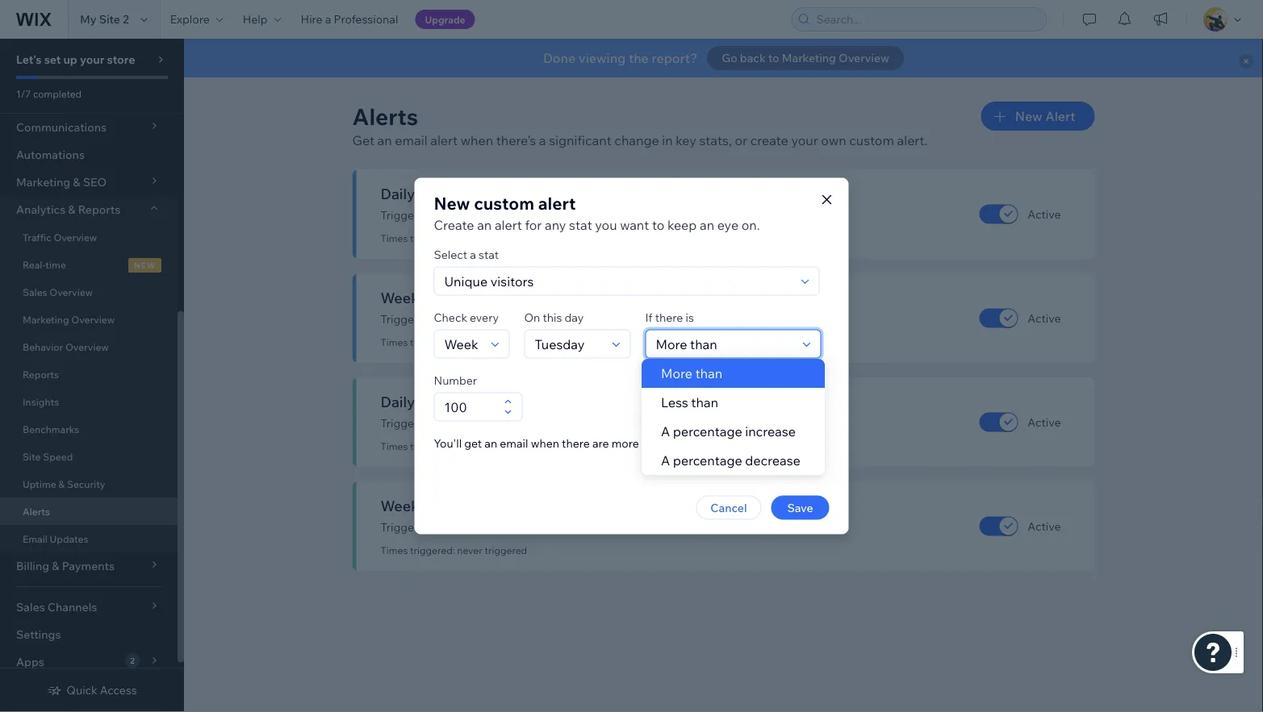 Task type: describe. For each thing, give the bounding box(es) containing it.
alert
[[1046, 108, 1076, 124]]

2
[[123, 12, 129, 26]]

go back to marketing overview
[[722, 51, 890, 65]]

an right create
[[477, 217, 492, 233]]

get
[[464, 436, 482, 450]]

behavior
[[23, 341, 63, 353]]

every
[[470, 310, 499, 325]]

daily total sales
[[381, 393, 488, 411]]

active for daily site sessions
[[1028, 207, 1061, 221]]

triggered: for daily site sessions
[[410, 232, 455, 245]]

overview for behavior overview
[[65, 341, 109, 353]]

analytics & reports button
[[0, 196, 178, 224]]

default for daily site sessions
[[525, 191, 559, 201]]

trigger: for daily site sessions
[[381, 208, 421, 222]]

in inside weekly total sales trigger: significant change in weekly total sales.
[[523, 521, 532, 535]]

weekly for weekly site sessions
[[381, 289, 431, 307]]

settings
[[16, 628, 61, 642]]

let's set up your store
[[16, 52, 135, 67]]

on.
[[742, 217, 760, 233]]

2 horizontal spatial alert
[[538, 193, 576, 214]]

automations
[[16, 148, 85, 162]]

settings link
[[0, 622, 178, 649]]

in inside alerts get an email alert when there's a significant change in key stats, or create your own custom alert.
[[662, 132, 673, 149]]

weekly site sessions
[[381, 289, 521, 307]]

analytics
[[16, 203, 66, 217]]

set
[[44, 52, 61, 67]]

explore
[[170, 12, 210, 26]]

less
[[661, 395, 688, 411]]

your inside alerts get an email alert when there's a significant change in key stats, or create your own custom alert.
[[791, 132, 818, 149]]

analytics & reports
[[16, 203, 120, 217]]

times triggered: never triggered for daily site sessions
[[381, 232, 527, 245]]

triggered for weekly site sessions
[[485, 337, 527, 349]]

insights
[[23, 396, 59, 408]]

0 vertical spatial sales.
[[589, 417, 618, 431]]

change inside alerts get an email alert when there's a significant change in key stats, or create your own custom alert.
[[615, 132, 659, 149]]

overview for marketing overview
[[71, 314, 115, 326]]

behavior overview link
[[0, 333, 178, 361]]

quick
[[66, 684, 97, 698]]

1 weekly from the top
[[535, 312, 571, 327]]

back
[[740, 51, 766, 65]]

create
[[434, 217, 474, 233]]

significant for weekly site sessions
[[424, 312, 479, 327]]

insights link
[[0, 388, 178, 416]]

1/7
[[16, 88, 31, 100]]

sales for weekly
[[469, 497, 504, 515]]

default for daily total sales
[[508, 399, 542, 409]]

change for daily site sessions
[[481, 208, 520, 222]]

on
[[524, 310, 540, 325]]

sales. inside weekly total sales trigger: significant change in weekly total sales.
[[600, 521, 630, 535]]

change inside weekly total sales trigger: significant change in weekly total sales.
[[481, 521, 520, 535]]

daily site sessions
[[381, 184, 505, 203]]

sessions for daily site sessions
[[446, 184, 505, 203]]

traffic
[[23, 231, 51, 243]]

trigger: significant change in daily total sales.
[[381, 417, 618, 431]]

If there is field
[[651, 331, 798, 358]]

Search... field
[[812, 8, 1041, 31]]

any
[[545, 217, 566, 233]]

4 triggered: from the top
[[410, 545, 455, 557]]

behavior overview
[[23, 341, 109, 353]]

daily for sales
[[535, 417, 560, 431]]

you
[[595, 217, 617, 233]]

never for weekly site sessions
[[457, 337, 483, 349]]

alerts for alerts get an email alert when there's a significant change in key stats, or create your own custom alert.
[[352, 102, 418, 130]]

list box containing more than
[[642, 359, 825, 475]]

uptime
[[23, 478, 56, 490]]

help button
[[233, 0, 291, 39]]

alert.
[[897, 132, 928, 149]]

weekly inside weekly total sales trigger: significant change in weekly total sales.
[[535, 521, 571, 535]]

email
[[23, 533, 48, 545]]

site up on this day field at left
[[574, 312, 593, 327]]

new custom alert create an alert for any stat you want to keep an eye on.
[[434, 193, 760, 233]]

done viewing the report?
[[543, 50, 698, 66]]

email updates link
[[0, 526, 178, 553]]

let's
[[16, 52, 42, 67]]

Number text field
[[440, 394, 499, 421]]

sessions for weekly site sessions
[[462, 289, 521, 307]]

key
[[676, 132, 697, 149]]

Check every field
[[440, 331, 486, 358]]

updates
[[50, 533, 88, 545]]

unique
[[690, 436, 728, 450]]

stats,
[[699, 132, 732, 149]]

marketing overview
[[23, 314, 115, 326]]

alert inside alerts get an email alert when there's a significant change in key stats, or create your own custom alert.
[[430, 132, 458, 149]]

4 triggered from the top
[[485, 545, 527, 557]]

a right hire
[[325, 12, 331, 26]]

change for weekly site sessions
[[481, 312, 520, 327]]

create
[[750, 132, 789, 149]]

a left week.
[[783, 436, 789, 450]]

reports link
[[0, 361, 178, 388]]

visitors
[[731, 436, 769, 450]]

to inside 'new custom alert create an alert for any stat you want to keep an eye on.'
[[652, 217, 665, 233]]

a percentage decrease
[[661, 453, 801, 469]]

there's
[[496, 132, 536, 149]]

trigger: significant change in daily site sessions.
[[381, 208, 631, 222]]

site inside the "sidebar" element
[[23, 451, 41, 463]]

2 vertical spatial alert
[[495, 217, 522, 233]]

change for daily total sales
[[481, 417, 520, 431]]

percentage for decrease
[[673, 453, 742, 469]]

more
[[612, 436, 639, 450]]

trigger: for daily total sales
[[381, 417, 421, 431]]

sessions. for weekly site sessions
[[595, 312, 643, 327]]

custom inside alerts get an email alert when there's a significant change in key stats, or create your own custom alert.
[[849, 132, 894, 149]]

hire a professional
[[301, 12, 398, 26]]

4 times from the top
[[381, 545, 408, 557]]

marketing inside the "sidebar" element
[[23, 314, 69, 326]]

sidebar element
[[0, 0, 184, 713]]

sales
[[23, 286, 47, 298]]

1 horizontal spatial there
[[655, 310, 683, 325]]

when inside alerts get an email alert when there's a significant change in key stats, or create your own custom alert.
[[461, 132, 493, 149]]

or
[[735, 132, 748, 149]]

site speed
[[23, 451, 73, 463]]

traffic overview
[[23, 231, 97, 243]]

email for alerts
[[395, 132, 428, 149]]

trigger: inside weekly total sales trigger: significant change in weekly total sales.
[[381, 521, 421, 535]]

quick access button
[[47, 684, 137, 698]]

quick access
[[66, 684, 137, 698]]

times triggered: never triggered for weekly site sessions
[[381, 337, 527, 349]]

my site 2
[[80, 12, 129, 26]]

real-
[[23, 259, 45, 271]]

overview for traffic overview
[[54, 231, 97, 243]]

if
[[645, 310, 653, 325]]

speed
[[43, 451, 73, 463]]

1/7 completed
[[16, 88, 82, 100]]

check
[[434, 310, 467, 325]]

less than
[[661, 395, 718, 411]]

you'll
[[434, 436, 462, 450]]

triggered: for daily total sales
[[410, 441, 455, 453]]

an inside alerts get an email alert when there's a significant change in key stats, or create your own custom alert.
[[377, 132, 392, 149]]

own
[[821, 132, 847, 149]]

you'll get an email when there are more than 100 unique visitors in a week.
[[434, 436, 823, 450]]

100
[[668, 436, 688, 450]]

site speed link
[[0, 443, 178, 471]]

site up check
[[434, 289, 459, 307]]

decrease
[[745, 453, 801, 469]]



Task type: vqa. For each thing, say whether or not it's contained in the screenshot.
emails
no



Task type: locate. For each thing, give the bounding box(es) containing it.
alerts
[[352, 102, 418, 130], [23, 506, 50, 518]]

0 vertical spatial stat
[[569, 217, 592, 233]]

0 vertical spatial sales
[[453, 393, 488, 411]]

new inside button
[[1015, 108, 1043, 124]]

traffic overview link
[[0, 224, 178, 251]]

week.
[[792, 436, 823, 450]]

reports up insights
[[23, 369, 59, 381]]

0 vertical spatial weekly
[[381, 289, 431, 307]]

1 vertical spatial custom
[[474, 193, 534, 214]]

times for weekly site sessions
[[381, 337, 408, 349]]

1 vertical spatial a
[[661, 453, 670, 469]]

alerts inside the "sidebar" element
[[23, 506, 50, 518]]

1 horizontal spatial alerts
[[352, 102, 418, 130]]

1 horizontal spatial email
[[500, 436, 528, 450]]

hire a professional link
[[291, 0, 408, 39]]

number
[[434, 373, 477, 387]]

On this day field
[[530, 331, 607, 358]]

1 vertical spatial default
[[541, 295, 575, 305]]

triggered down trigger: significant change in daily site sessions.
[[485, 232, 527, 245]]

1 vertical spatial stat
[[479, 247, 499, 262]]

1 vertical spatial percentage
[[673, 453, 742, 469]]

an right 'get'
[[485, 436, 497, 450]]

1 vertical spatial alert
[[538, 193, 576, 214]]

there left are
[[562, 436, 590, 450]]

4 times triggered: never triggered from the top
[[381, 545, 527, 557]]

weekly inside weekly total sales trigger: significant change in weekly total sales.
[[381, 497, 431, 515]]

daily for daily total sales
[[381, 393, 415, 411]]

overview down search... field
[[839, 51, 890, 65]]

sessions. right any on the top left of the page
[[584, 208, 631, 222]]

eye
[[717, 217, 739, 233]]

sales overview
[[23, 286, 93, 298]]

percentage down "less than"
[[673, 424, 742, 440]]

alert left for at the left of page
[[495, 217, 522, 233]]

stat inside 'new custom alert create an alert for any stat you want to keep an eye on.'
[[569, 217, 592, 233]]

0 vertical spatial your
[[80, 52, 104, 67]]

0 horizontal spatial when
[[461, 132, 493, 149]]

this
[[543, 310, 562, 325]]

significant inside alerts get an email alert when there's a significant change in key stats, or create your own custom alert.
[[549, 132, 612, 149]]

0 vertical spatial sessions
[[446, 184, 505, 203]]

than left 100 at the bottom right of the page
[[642, 436, 665, 450]]

trigger: for weekly site sessions
[[381, 312, 421, 327]]

percentage for increase
[[673, 424, 742, 440]]

site
[[99, 12, 120, 26], [23, 451, 41, 463]]

real-time
[[23, 259, 66, 271]]

alert up daily site sessions
[[430, 132, 458, 149]]

than for less than
[[691, 395, 718, 411]]

times triggered: never triggered
[[381, 232, 527, 245], [381, 337, 527, 349], [381, 441, 527, 453], [381, 545, 527, 557]]

triggered: left 'get'
[[410, 441, 455, 453]]

custom right own on the top
[[849, 132, 894, 149]]

2 never from the top
[[457, 337, 483, 349]]

1 vertical spatial sales.
[[600, 521, 630, 535]]

stat right any on the top left of the page
[[569, 217, 592, 233]]

email down trigger: significant change in daily total sales.
[[500, 436, 528, 450]]

2 daily from the top
[[535, 417, 560, 431]]

& for reports
[[68, 203, 76, 217]]

sessions.
[[584, 208, 631, 222], [595, 312, 643, 327]]

significant for daily site sessions
[[424, 208, 479, 222]]

0 vertical spatial daily
[[535, 208, 560, 222]]

0 vertical spatial &
[[68, 203, 76, 217]]

0 vertical spatial daily
[[381, 184, 415, 203]]

1 vertical spatial site
[[23, 451, 41, 463]]

0 horizontal spatial site
[[23, 451, 41, 463]]

1 daily from the top
[[535, 208, 560, 222]]

significant inside weekly total sales trigger: significant change in weekly total sales.
[[424, 521, 479, 535]]

new left alert
[[1015, 108, 1043, 124]]

stat right select
[[479, 247, 499, 262]]

go
[[722, 51, 738, 65]]

0 vertical spatial alerts
[[352, 102, 418, 130]]

& inside dropdown button
[[68, 203, 76, 217]]

your left own on the top
[[791, 132, 818, 149]]

0 vertical spatial custom
[[849, 132, 894, 149]]

0 vertical spatial site
[[99, 12, 120, 26]]

site left '2'
[[99, 12, 120, 26]]

for
[[525, 217, 542, 233]]

times triggered: never triggered down number text box
[[381, 441, 527, 453]]

a right there's
[[539, 132, 546, 149]]

triggered: down weekly total sales trigger: significant change in weekly total sales.
[[410, 545, 455, 557]]

alerts for alerts
[[23, 506, 50, 518]]

site left you
[[562, 208, 581, 222]]

email inside alerts get an email alert when there's a significant change in key stats, or create your own custom alert.
[[395, 132, 428, 149]]

times triggered: never triggered down check
[[381, 337, 527, 349]]

times triggered: never triggered down weekly total sales trigger: significant change in weekly total sales.
[[381, 545, 527, 557]]

more than option
[[642, 359, 825, 388]]

1 vertical spatial weekly
[[535, 521, 571, 535]]

3 trigger: from the top
[[381, 417, 421, 431]]

new for alert
[[1015, 108, 1043, 124]]

the
[[629, 50, 649, 66]]

save
[[787, 501, 813, 515]]

0 vertical spatial percentage
[[673, 424, 742, 440]]

my
[[80, 12, 96, 26]]

1 vertical spatial reports
[[23, 369, 59, 381]]

2 a from the top
[[661, 453, 670, 469]]

more
[[661, 366, 693, 382]]

2 trigger: from the top
[[381, 312, 421, 327]]

1 horizontal spatial reports
[[78, 203, 120, 217]]

there right the if
[[655, 310, 683, 325]]

1 vertical spatial email
[[500, 436, 528, 450]]

want
[[620, 217, 649, 233]]

alert up any on the top left of the page
[[538, 193, 576, 214]]

daily for sessions
[[535, 208, 560, 222]]

if there is
[[645, 310, 694, 325]]

& for security
[[58, 478, 65, 490]]

than
[[696, 366, 723, 382], [691, 395, 718, 411], [642, 436, 665, 450]]

sessions. for daily site sessions
[[584, 208, 631, 222]]

a right select
[[470, 247, 476, 262]]

email updates
[[23, 533, 88, 545]]

1 horizontal spatial alert
[[495, 217, 522, 233]]

1 horizontal spatial to
[[768, 51, 780, 65]]

Select a stat field
[[440, 268, 796, 295]]

sales for daily
[[453, 393, 488, 411]]

custom up for at the left of page
[[474, 193, 534, 214]]

3 triggered from the top
[[485, 441, 527, 453]]

4 active from the top
[[1028, 519, 1061, 534]]

sales
[[453, 393, 488, 411], [469, 497, 504, 515]]

site left the speed
[[23, 451, 41, 463]]

sales down number
[[453, 393, 488, 411]]

are
[[592, 436, 609, 450]]

active for weekly site sessions
[[1028, 311, 1061, 325]]

4 never from the top
[[457, 545, 483, 557]]

1 daily from the top
[[381, 184, 415, 203]]

reports
[[78, 203, 120, 217], [23, 369, 59, 381]]

1 vertical spatial when
[[531, 436, 559, 450]]

default up for at the left of page
[[525, 191, 559, 201]]

0 horizontal spatial reports
[[23, 369, 59, 381]]

time
[[45, 259, 66, 271]]

report?
[[652, 50, 698, 66]]

help
[[243, 12, 268, 26]]

2 weekly from the top
[[535, 521, 571, 535]]

custom inside 'new custom alert create an alert for any stat you want to keep an eye on.'
[[474, 193, 534, 214]]

default up trigger: significant change in daily total sales.
[[508, 399, 542, 409]]

sessions
[[446, 184, 505, 203], [462, 289, 521, 307]]

2 active from the top
[[1028, 311, 1061, 325]]

active for daily total sales
[[1028, 415, 1061, 429]]

2 vertical spatial than
[[642, 436, 665, 450]]

overview up marketing overview
[[49, 286, 93, 298]]

triggered: for weekly site sessions
[[410, 337, 455, 349]]

marketing up the behavior
[[23, 314, 69, 326]]

to inside button
[[768, 51, 780, 65]]

benchmarks link
[[0, 416, 178, 443]]

daily right number text box
[[535, 417, 560, 431]]

1 triggered: from the top
[[410, 232, 455, 245]]

1 vertical spatial sessions.
[[595, 312, 643, 327]]

0 horizontal spatial &
[[58, 478, 65, 490]]

your right the up at top
[[80, 52, 104, 67]]

uptime & security link
[[0, 471, 178, 498]]

new alert button
[[981, 102, 1095, 131]]

1 vertical spatial &
[[58, 478, 65, 490]]

more than
[[661, 366, 723, 382]]

viewing
[[579, 50, 626, 66]]

a down less
[[661, 424, 670, 440]]

1 times triggered: never triggered from the top
[[381, 232, 527, 245]]

overview inside button
[[839, 51, 890, 65]]

0 vertical spatial default
[[525, 191, 559, 201]]

0 horizontal spatial marketing
[[23, 314, 69, 326]]

email for you'll
[[500, 436, 528, 450]]

1 vertical spatial marketing
[[23, 314, 69, 326]]

2 times from the top
[[381, 337, 408, 349]]

1 vertical spatial daily
[[381, 393, 415, 411]]

&
[[68, 203, 76, 217], [58, 478, 65, 490]]

overview down analytics & reports
[[54, 231, 97, 243]]

3 triggered: from the top
[[410, 441, 455, 453]]

0 horizontal spatial custom
[[474, 193, 534, 214]]

professional
[[334, 12, 398, 26]]

go back to marketing overview button
[[707, 46, 904, 70]]

times
[[381, 232, 408, 245], [381, 337, 408, 349], [381, 441, 408, 453], [381, 545, 408, 557]]

times triggered: never triggered for daily total sales
[[381, 441, 527, 453]]

an left 'eye'
[[700, 217, 715, 233]]

1 never from the top
[[457, 232, 483, 245]]

to right want
[[652, 217, 665, 233]]

1 percentage from the top
[[673, 424, 742, 440]]

1 vertical spatial sessions
[[462, 289, 521, 307]]

1 horizontal spatial &
[[68, 203, 76, 217]]

than for more than
[[696, 366, 723, 382]]

daily
[[535, 208, 560, 222], [535, 417, 560, 431]]

1 horizontal spatial marketing
[[782, 51, 836, 65]]

2 triggered: from the top
[[410, 337, 455, 349]]

reports up traffic overview link
[[78, 203, 120, 217]]

a for a percentage increase
[[661, 424, 670, 440]]

email right get
[[395, 132, 428, 149]]

triggered for daily site sessions
[[485, 232, 527, 245]]

1 triggered from the top
[[485, 232, 527, 245]]

triggered down trigger: significant change in weekly site sessions.
[[485, 337, 527, 349]]

select a stat
[[434, 247, 499, 262]]

& right uptime
[[58, 478, 65, 490]]

never down trigger: significant change in daily total sales.
[[457, 441, 483, 453]]

when left there's
[[461, 132, 493, 149]]

check every
[[434, 310, 499, 325]]

0 horizontal spatial to
[[652, 217, 665, 233]]

alerts up get
[[352, 102, 418, 130]]

0 vertical spatial there
[[655, 310, 683, 325]]

2 daily from the top
[[381, 393, 415, 411]]

new alert
[[1015, 108, 1076, 124]]

a percentage increase
[[661, 424, 796, 440]]

reports inside dropdown button
[[78, 203, 120, 217]]

0 vertical spatial when
[[461, 132, 493, 149]]

total
[[418, 393, 450, 411], [562, 417, 586, 431], [434, 497, 466, 515], [574, 521, 598, 535]]

new
[[1015, 108, 1043, 124], [434, 193, 470, 214]]

2 vertical spatial default
[[508, 399, 542, 409]]

3 times triggered: never triggered from the top
[[381, 441, 527, 453]]

3 times from the top
[[381, 441, 408, 453]]

1 vertical spatial sales
[[469, 497, 504, 515]]

new inside 'new custom alert create an alert for any stat you want to keep an eye on.'
[[434, 193, 470, 214]]

never for daily total sales
[[457, 441, 483, 453]]

2 triggered from the top
[[485, 337, 527, 349]]

uptime & security
[[23, 478, 105, 490]]

1 horizontal spatial stat
[[569, 217, 592, 233]]

& up traffic overview
[[68, 203, 76, 217]]

0 horizontal spatial email
[[395, 132, 428, 149]]

never down check every
[[457, 337, 483, 349]]

1 horizontal spatial your
[[791, 132, 818, 149]]

2 percentage from the top
[[673, 453, 742, 469]]

sessions up every
[[462, 289, 521, 307]]

weekly for weekly total sales trigger: significant change in weekly total sales.
[[381, 497, 431, 515]]

0 horizontal spatial new
[[434, 193, 470, 214]]

up
[[63, 52, 77, 67]]

is
[[686, 310, 694, 325]]

0 vertical spatial reports
[[78, 203, 120, 217]]

done viewing the report? alert
[[184, 39, 1263, 77]]

1 vertical spatial there
[[562, 436, 590, 450]]

daily left you
[[535, 208, 560, 222]]

new
[[134, 260, 156, 270]]

a down 100 at the bottom right of the page
[[661, 453, 670, 469]]

1 a from the top
[[661, 424, 670, 440]]

1 vertical spatial daily
[[535, 417, 560, 431]]

1 times from the top
[[381, 232, 408, 245]]

overview for sales overview
[[49, 286, 93, 298]]

times triggered: never triggered up select
[[381, 232, 527, 245]]

0 horizontal spatial stat
[[479, 247, 499, 262]]

overview up behavior overview link at the left
[[71, 314, 115, 326]]

0 vertical spatial a
[[661, 424, 670, 440]]

your inside the "sidebar" element
[[80, 52, 104, 67]]

1 trigger: from the top
[[381, 208, 421, 222]]

triggered
[[485, 232, 527, 245], [485, 337, 527, 349], [485, 441, 527, 453], [485, 545, 527, 557]]

to right back
[[768, 51, 780, 65]]

sessions. left the if
[[595, 312, 643, 327]]

triggered down weekly total sales trigger: significant change in weekly total sales.
[[485, 545, 527, 557]]

1 horizontal spatial new
[[1015, 108, 1043, 124]]

a for a percentage decrease
[[661, 453, 670, 469]]

than right less
[[691, 395, 718, 411]]

never up "select a stat"
[[457, 232, 483, 245]]

3 never from the top
[[457, 441, 483, 453]]

0 vertical spatial marketing
[[782, 51, 836, 65]]

marketing overview link
[[0, 306, 178, 333]]

alerts up email
[[23, 506, 50, 518]]

never for daily site sessions
[[457, 232, 483, 245]]

1 horizontal spatial site
[[99, 12, 120, 26]]

benchmarks
[[23, 423, 79, 436]]

an right get
[[377, 132, 392, 149]]

email
[[395, 132, 428, 149], [500, 436, 528, 450]]

sales inside weekly total sales trigger: significant change in weekly total sales.
[[469, 497, 504, 515]]

percentage down the unique
[[673, 453, 742, 469]]

list box
[[642, 359, 825, 475]]

trigger: significant change in weekly site sessions.
[[381, 312, 643, 327]]

0 vertical spatial than
[[696, 366, 723, 382]]

when down trigger: significant change in daily total sales.
[[531, 436, 559, 450]]

0 vertical spatial alert
[[430, 132, 458, 149]]

than inside option
[[696, 366, 723, 382]]

weekly
[[535, 312, 571, 327], [535, 521, 571, 535]]

alerts link
[[0, 498, 178, 526]]

default for weekly site sessions
[[541, 295, 575, 305]]

1 vertical spatial alerts
[[23, 506, 50, 518]]

0 vertical spatial new
[[1015, 108, 1043, 124]]

0 vertical spatial to
[[768, 51, 780, 65]]

0 horizontal spatial there
[[562, 436, 590, 450]]

1 vertical spatial than
[[691, 395, 718, 411]]

1 horizontal spatial custom
[[849, 132, 894, 149]]

4 trigger: from the top
[[381, 521, 421, 535]]

alerts inside alerts get an email alert when there's a significant change in key stats, or create your own custom alert.
[[352, 102, 418, 130]]

1 active from the top
[[1028, 207, 1061, 221]]

hire
[[301, 12, 323, 26]]

0 horizontal spatial your
[[80, 52, 104, 67]]

triggered: up select
[[410, 232, 455, 245]]

0 vertical spatial sessions.
[[584, 208, 631, 222]]

automations link
[[0, 141, 178, 169]]

1 vertical spatial your
[[791, 132, 818, 149]]

overview down marketing overview link
[[65, 341, 109, 353]]

daily for daily site sessions
[[381, 184, 415, 203]]

0 horizontal spatial alerts
[[23, 506, 50, 518]]

sales down 'get'
[[469, 497, 504, 515]]

0 vertical spatial email
[[395, 132, 428, 149]]

get
[[352, 132, 375, 149]]

new up create
[[434, 193, 470, 214]]

0 vertical spatial weekly
[[535, 312, 571, 327]]

new for custom
[[434, 193, 470, 214]]

triggered: down check
[[410, 337, 455, 349]]

done
[[543, 50, 576, 66]]

2 weekly from the top
[[381, 497, 431, 515]]

1 vertical spatial new
[[434, 193, 470, 214]]

there
[[655, 310, 683, 325], [562, 436, 590, 450]]

2 times triggered: never triggered from the top
[[381, 337, 527, 349]]

upgrade button
[[415, 10, 475, 29]]

select
[[434, 247, 468, 262]]

on this day
[[524, 310, 584, 325]]

keep
[[668, 217, 697, 233]]

3 active from the top
[[1028, 415, 1061, 429]]

sessions up trigger: significant change in daily site sessions.
[[446, 184, 505, 203]]

1 weekly from the top
[[381, 289, 431, 307]]

triggered for daily total sales
[[485, 441, 527, 453]]

1 horizontal spatial when
[[531, 436, 559, 450]]

marketing inside button
[[782, 51, 836, 65]]

triggered down trigger: significant change in daily total sales.
[[485, 441, 527, 453]]

default up on this day
[[541, 295, 575, 305]]

1 vertical spatial weekly
[[381, 497, 431, 515]]

default
[[525, 191, 559, 201], [541, 295, 575, 305], [508, 399, 542, 409]]

times for daily site sessions
[[381, 232, 408, 245]]

upgrade
[[425, 13, 465, 25]]

than right 'more'
[[696, 366, 723, 382]]

1 vertical spatial to
[[652, 217, 665, 233]]

significant for daily total sales
[[424, 417, 479, 431]]

cancel button
[[696, 496, 762, 520]]

cancel
[[711, 501, 747, 515]]

a inside alerts get an email alert when there's a significant change in key stats, or create your own custom alert.
[[539, 132, 546, 149]]

sales.
[[589, 417, 618, 431], [600, 521, 630, 535]]

times for daily total sales
[[381, 441, 408, 453]]

marketing right back
[[782, 51, 836, 65]]

site up create
[[418, 184, 443, 203]]

never down weekly total sales trigger: significant change in weekly total sales.
[[457, 545, 483, 557]]

0 horizontal spatial alert
[[430, 132, 458, 149]]



